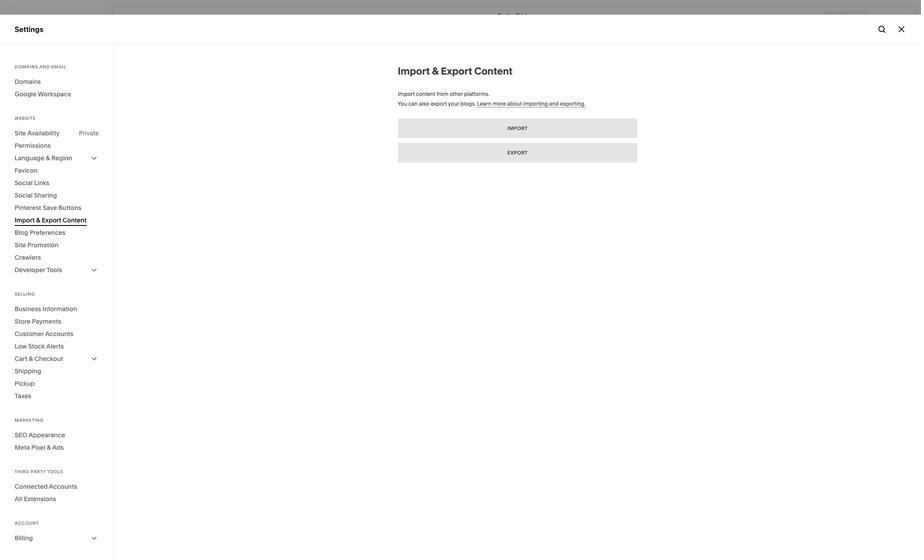 Task type: vqa. For each thing, say whether or not it's contained in the screenshot.


Task type: locate. For each thing, give the bounding box(es) containing it.
content down buttons
[[63, 216, 87, 224]]

& left ads
[[47, 444, 51, 452]]

language & region link
[[15, 152, 99, 164]]

0 vertical spatial accounts
[[45, 330, 73, 338]]

blogs.
[[461, 100, 476, 107]]

export down 'save'
[[42, 216, 61, 224]]

private
[[79, 129, 99, 137]]

sharing
[[34, 192, 57, 200]]

export up other
[[441, 65, 472, 77]]

book
[[498, 12, 511, 19]]

domains link
[[15, 76, 99, 88]]

cart & checkout
[[15, 355, 63, 363]]

1 vertical spatial import & export content
[[15, 216, 87, 224]]

developer tools
[[15, 266, 62, 274]]

export button
[[398, 143, 638, 163]]

domains up google
[[15, 78, 41, 86]]

accounts down store payments link at the left bottom of the page
[[45, 330, 73, 338]]

taxes
[[15, 392, 31, 400]]

2 horizontal spatial export
[[508, 150, 528, 156]]

0 vertical spatial domains
[[15, 64, 38, 69]]

stock
[[28, 343, 45, 351]]

edit
[[124, 16, 136, 22]]

favicon social links social sharing pinterest save buttons
[[15, 167, 81, 212]]

export down import button
[[508, 150, 528, 156]]

connected
[[15, 483, 48, 491]]

asset
[[15, 443, 34, 452]]

tools down crawlers link
[[47, 266, 62, 274]]

import
[[398, 65, 430, 77], [398, 91, 415, 97], [508, 125, 528, 132], [15, 216, 35, 224]]

domains google workspace
[[15, 78, 71, 98]]

appearance
[[28, 431, 65, 439]]

tools inside dropdown button
[[47, 266, 62, 274]]

website
[[15, 55, 42, 64], [15, 116, 36, 121]]

tools
[[47, 266, 62, 274], [47, 470, 63, 475]]

2 domains from the top
[[15, 78, 41, 86]]

about
[[508, 100, 522, 107]]

2 marketing from the top
[[15, 418, 44, 423]]

selling up business
[[15, 292, 35, 297]]

1 vertical spatial export
[[508, 150, 528, 156]]

site down analytics
[[15, 129, 26, 137]]

1 horizontal spatial import & export content
[[398, 65, 513, 77]]

domains for and
[[15, 64, 38, 69]]

website up site availability
[[15, 116, 36, 121]]

billing link
[[15, 532, 99, 545]]

meta
[[15, 444, 30, 452]]

simon
[[52, 504, 68, 510]]

pinterest
[[15, 204, 41, 212]]

acuity scheduling
[[15, 135, 76, 144]]

1 horizontal spatial export
[[441, 65, 472, 77]]

importing
[[524, 100, 548, 107]]

& right cart on the bottom
[[29, 355, 33, 363]]

import up export button
[[508, 125, 528, 132]]

cart & checkout button
[[15, 353, 99, 365]]

pixel
[[31, 444, 45, 452]]

business
[[15, 305, 41, 313]]

1 social from the top
[[15, 179, 33, 187]]

& up from
[[432, 65, 439, 77]]

&
[[432, 65, 439, 77], [46, 154, 50, 162], [36, 216, 40, 224], [29, 355, 33, 363], [47, 444, 51, 452]]

& for the language & region dropdown button
[[46, 154, 50, 162]]

jacob simon button
[[13, 502, 99, 519]]

other
[[450, 91, 463, 97]]

all
[[15, 495, 22, 503]]

social up pinterest
[[15, 192, 33, 200]]

accounts up the all extensions link
[[49, 483, 77, 491]]

domains
[[15, 64, 38, 69], [15, 78, 41, 86]]

availability
[[27, 129, 60, 137]]

selling down domains and email
[[15, 71, 38, 80]]

0 horizontal spatial and
[[39, 64, 50, 69]]

website link
[[15, 55, 99, 65]]

and left email
[[39, 64, 50, 69]]

site
[[15, 129, 26, 137], [15, 241, 26, 249]]

1 vertical spatial domains
[[15, 78, 41, 86]]

learn more about importing and exporting. link
[[477, 100, 586, 108]]

cart
[[15, 355, 27, 363]]

0 vertical spatial site
[[15, 129, 26, 137]]

developer tools button
[[15, 264, 99, 276]]

import up 'you'
[[398, 91, 415, 97]]

1 vertical spatial selling
[[15, 292, 35, 297]]

0 vertical spatial selling
[[15, 71, 38, 80]]

domains up domains google workspace at the left of the page
[[15, 64, 38, 69]]

0 vertical spatial website
[[15, 55, 42, 64]]

1 vertical spatial website
[[15, 116, 36, 121]]

seo appearance meta pixel & ads
[[15, 431, 65, 452]]

analytics
[[15, 119, 46, 128]]

buttons
[[58, 204, 81, 212]]

2 social from the top
[[15, 192, 33, 200]]

social down favicon
[[15, 179, 33, 187]]

shipping link
[[15, 365, 99, 378]]

and inside import content from other platforms. you can also export your blogs. learn more about importing and exporting.
[[550, 100, 559, 107]]

selling link
[[15, 71, 99, 81]]

accounts
[[45, 330, 73, 338], [49, 483, 77, 491]]

1 site from the top
[[15, 129, 26, 137]]

store
[[15, 318, 31, 326]]

import & export content up other
[[398, 65, 513, 77]]

table
[[516, 12, 530, 19]]

favicon
[[15, 167, 38, 175]]

domains for google
[[15, 78, 41, 86]]

1 website from the top
[[15, 55, 42, 64]]

import & export content down 'save'
[[15, 216, 87, 224]]

can
[[409, 100, 418, 107]]

blog
[[15, 229, 28, 237]]

website up domains and email
[[15, 55, 42, 64]]

payments
[[32, 318, 61, 326]]

1 vertical spatial and
[[550, 100, 559, 107]]

1 vertical spatial site
[[15, 241, 26, 249]]

1 selling from the top
[[15, 71, 38, 80]]

& inside dropdown button
[[46, 154, 50, 162]]

1 vertical spatial marketing
[[15, 418, 44, 423]]

import up 'blog'
[[15, 216, 35, 224]]

marketing link
[[15, 87, 99, 97]]

marketing
[[15, 87, 49, 96], [15, 418, 44, 423]]

2 site from the top
[[15, 241, 26, 249]]

& up the preferences
[[36, 216, 40, 224]]

business information store payments customer accounts low stock alerts
[[15, 305, 77, 351]]

content up import content from other platforms. you can also export your blogs. learn more about importing and exporting.
[[475, 65, 513, 77]]

1 vertical spatial content
[[63, 216, 87, 224]]

& inside dropdown button
[[29, 355, 33, 363]]

2 selling from the top
[[15, 292, 35, 297]]

party
[[31, 470, 46, 475]]

1 vertical spatial accounts
[[49, 483, 77, 491]]

export
[[431, 100, 447, 107]]

0 vertical spatial tools
[[47, 266, 62, 274]]

& left region
[[46, 154, 50, 162]]

tools up connected accounts link
[[47, 470, 63, 475]]

1 horizontal spatial content
[[475, 65, 513, 77]]

billing button
[[15, 532, 99, 545]]

1 horizontal spatial and
[[550, 100, 559, 107]]

0 vertical spatial and
[[39, 64, 50, 69]]

0 horizontal spatial import & export content
[[15, 216, 87, 224]]

site down 'blog'
[[15, 241, 26, 249]]

crawlers link
[[15, 252, 99, 264]]

accounts inside 'business information store payments customer accounts low stock alerts'
[[45, 330, 73, 338]]

1 domains from the top
[[15, 64, 38, 69]]

selling
[[15, 71, 38, 80], [15, 292, 35, 297]]

2 vertical spatial export
[[42, 216, 61, 224]]

0 horizontal spatial content
[[63, 216, 87, 224]]

0 vertical spatial social
[[15, 179, 33, 187]]

2 website from the top
[[15, 116, 36, 121]]

site availability
[[15, 129, 60, 137]]

asset library link
[[15, 442, 99, 453]]

help
[[15, 475, 31, 484]]

shipping pickup taxes
[[15, 368, 41, 400]]

domains inside domains google workspace
[[15, 78, 41, 86]]

domains and email
[[15, 64, 66, 69]]

account
[[15, 521, 39, 526]]

you
[[398, 100, 407, 107]]

0 vertical spatial marketing
[[15, 87, 49, 96]]

and right 'importing'
[[550, 100, 559, 107]]

1 vertical spatial social
[[15, 192, 33, 200]]



Task type: describe. For each thing, give the bounding box(es) containing it.
pickup
[[15, 380, 35, 388]]

exporting.
[[560, 100, 586, 107]]

crawlers
[[15, 254, 41, 262]]

email
[[51, 64, 66, 69]]

connected accounts link
[[15, 481, 99, 493]]

acuity scheduling link
[[15, 135, 99, 145]]

platforms.
[[464, 91, 490, 97]]

1 marketing from the top
[[15, 87, 49, 96]]

import inside import content from other platforms. you can also export your blogs. learn more about importing and exporting.
[[398, 91, 415, 97]]

extensions
[[24, 495, 56, 503]]

import content from other platforms. you can also export your blogs. learn more about importing and exporting.
[[398, 91, 586, 107]]

acuity
[[15, 135, 36, 144]]

low
[[15, 343, 27, 351]]

more
[[493, 100, 506, 107]]

a
[[512, 12, 515, 19]]

0 vertical spatial import & export content
[[398, 65, 513, 77]]

content
[[416, 91, 436, 97]]

from
[[437, 91, 449, 97]]

meta pixel & ads link
[[15, 442, 99, 454]]

& inside seo appearance meta pixel & ads
[[47, 444, 51, 452]]

region
[[51, 154, 72, 162]]

your
[[448, 100, 459, 107]]

save
[[43, 204, 57, 212]]

social links link
[[15, 177, 99, 189]]

asset library
[[15, 443, 59, 452]]

1 vertical spatial tools
[[47, 470, 63, 475]]

workspace
[[38, 90, 71, 98]]

jacob simon
[[35, 504, 68, 510]]

business information link
[[15, 303, 99, 316]]

links
[[34, 179, 49, 187]]

pickup link
[[15, 378, 99, 390]]

seo
[[15, 431, 27, 439]]

billing
[[15, 535, 33, 543]]

seo appearance link
[[15, 429, 99, 442]]

site inside blog preferences site promotion crawlers
[[15, 241, 26, 249]]

scheduling
[[38, 135, 76, 144]]

import up content on the top
[[398, 65, 430, 77]]

store payments link
[[15, 316, 99, 328]]

language & region
[[15, 154, 72, 162]]

permissions link
[[15, 140, 99, 152]]

preferences
[[30, 229, 66, 237]]

content inside import & export content link
[[63, 216, 87, 224]]

ads
[[52, 444, 64, 452]]

& for cart & checkout dropdown button
[[29, 355, 33, 363]]

language & region button
[[15, 152, 99, 164]]

edit button
[[118, 11, 142, 28]]

google
[[15, 90, 37, 98]]

developer
[[15, 266, 45, 274]]

cart & checkout link
[[15, 353, 99, 365]]

accounts inside 'connected accounts all extensions'
[[49, 483, 77, 491]]

favicon link
[[15, 164, 99, 177]]

permissions
[[15, 142, 51, 150]]

settings
[[15, 25, 43, 34]]

import inside button
[[508, 125, 528, 132]]

checkout
[[34, 355, 63, 363]]

0 vertical spatial content
[[475, 65, 513, 77]]

language
[[15, 154, 44, 162]]

shipping
[[15, 368, 41, 376]]

blog preferences link
[[15, 227, 99, 239]]

website inside website link
[[15, 55, 42, 64]]

also
[[419, 100, 430, 107]]

site promotion link
[[15, 239, 99, 252]]

0 vertical spatial export
[[441, 65, 472, 77]]

blog preferences site promotion crawlers
[[15, 229, 66, 262]]

import & export content link
[[15, 214, 99, 227]]

customer
[[15, 330, 44, 338]]

google workspace link
[[15, 88, 99, 100]]

0 horizontal spatial export
[[42, 216, 61, 224]]

library
[[36, 443, 59, 452]]

import button
[[398, 119, 638, 138]]

export inside button
[[508, 150, 528, 156]]

taxes link
[[15, 390, 99, 403]]

connected accounts all extensions
[[15, 483, 77, 503]]

book a table
[[498, 12, 530, 19]]

& for import & export content link
[[36, 216, 40, 224]]

information
[[43, 305, 77, 313]]

third
[[15, 470, 29, 475]]



